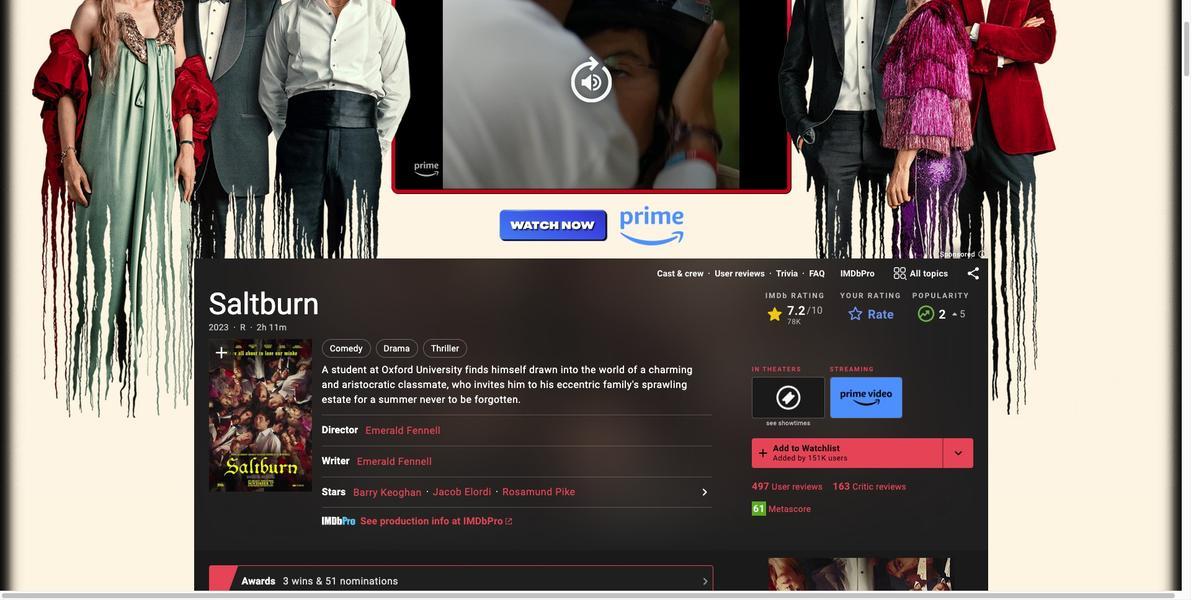 Task type: describe. For each thing, give the bounding box(es) containing it.
popularity
[[912, 292, 970, 300]]

your
[[840, 292, 865, 300]]

& inside button
[[677, 269, 683, 279]]

barry
[[353, 487, 378, 498]]

invites
[[474, 379, 505, 391]]

2023 button
[[209, 321, 229, 334]]

keoghan
[[381, 487, 422, 498]]

5
[[960, 308, 966, 320]]

2h 11m
[[257, 323, 287, 333]]

added
[[773, 454, 796, 463]]

oxford
[[382, 364, 413, 376]]

summer
[[379, 394, 417, 406]]

imdb rating
[[765, 292, 825, 300]]

university
[[416, 364, 462, 376]]

/
[[807, 305, 811, 316]]

151k
[[808, 454, 826, 463]]

aristocratic
[[342, 379, 395, 391]]

imdbpro button
[[840, 267, 875, 280]]

by
[[798, 454, 806, 463]]

writer
[[322, 455, 350, 467]]

barry keoghan
[[353, 487, 422, 498]]

add
[[773, 444, 789, 454]]

jacob
[[433, 487, 462, 498]]

0 vertical spatial to
[[528, 379, 537, 391]]

1 horizontal spatial group
[[752, 377, 825, 419]]

jacob elordi
[[433, 487, 491, 498]]

family's
[[603, 379, 639, 391]]

at inside see production info at imdbpro button
[[452, 516, 461, 528]]

see showtimes link
[[752, 419, 825, 429]]

user inside button
[[715, 269, 733, 279]]

theaters
[[763, 366, 802, 373]]

7.2 / 10 78k
[[787, 303, 823, 326]]

thriller
[[431, 344, 459, 354]]

share on social media image
[[966, 266, 981, 281]]

comedy button
[[322, 339, 371, 358]]

stars
[[322, 486, 346, 498]]

charming
[[649, 364, 693, 376]]

for
[[354, 394, 367, 406]]

emerald for writer
[[357, 456, 395, 467]]

topics
[[923, 269, 948, 278]]

thriller button
[[423, 339, 467, 358]]

0 horizontal spatial a
[[370, 394, 376, 406]]

r button
[[240, 321, 246, 334]]

61 metascore
[[753, 503, 811, 515]]

in
[[752, 366, 760, 373]]

crew
[[685, 269, 704, 279]]

497 user reviews
[[752, 481, 823, 493]]

at inside a student at oxford university finds himself drawn into the world of a charming and aristocratic classmate, who invites him to his eccentric family's sprawling estate for a summer never to be forgotten.
[[370, 364, 379, 376]]

3 wins & 51 nominations
[[283, 576, 398, 588]]

watchlist
[[802, 444, 840, 454]]

51
[[325, 576, 337, 588]]

estate
[[322, 394, 351, 406]]

production
[[380, 516, 429, 528]]

rating for your rating
[[868, 292, 902, 300]]

2h
[[257, 323, 267, 333]]

emerald fennell button for writer
[[357, 456, 432, 467]]

director
[[322, 425, 358, 436]]

faq button
[[809, 267, 825, 280]]

pike
[[555, 487, 575, 498]]

into
[[561, 364, 579, 376]]

awards button
[[242, 574, 283, 589]]

rate
[[868, 307, 894, 322]]

see
[[360, 516, 377, 528]]

user inside 497 user reviews
[[772, 482, 790, 492]]

a student at oxford university finds himself drawn into the world of a charming and aristocratic classmate, who invites him to his eccentric family's sprawling estate for a summer never to be forgotten.
[[322, 364, 693, 406]]

see showtimes group
[[752, 377, 825, 429]]

add to watchlist added by 151k users
[[773, 444, 848, 463]]

163 critic reviews
[[833, 481, 906, 493]]

497
[[752, 481, 769, 493]]

sponsored
[[940, 251, 977, 259]]

saltburn
[[209, 287, 319, 322]]

streaming
[[830, 366, 874, 373]]

users
[[828, 454, 848, 463]]

see full cast and crew element for emerald fennell button corresponding to director
[[322, 423, 366, 438]]

emerald fennell for director
[[366, 425, 441, 437]]

the
[[581, 364, 596, 376]]

r
[[240, 323, 246, 333]]

awards
[[242, 576, 276, 587]]

drama
[[384, 344, 410, 354]]

metascore
[[769, 504, 811, 514]]



Task type: vqa. For each thing, say whether or not it's contained in the screenshot.
2. The Hunger Games: The Ballad of Songbirds & Snakes link
no



Task type: locate. For each thing, give the bounding box(es) containing it.
0 horizontal spatial group
[[209, 339, 312, 492]]

2 horizontal spatial group
[[830, 377, 903, 419]]

0 horizontal spatial rating
[[791, 292, 825, 300]]

0 horizontal spatial &
[[316, 576, 323, 588]]

finds
[[465, 364, 489, 376]]

add title to another list image
[[951, 446, 966, 461]]

wins
[[292, 576, 313, 588]]

0 vertical spatial user
[[715, 269, 733, 279]]

0 horizontal spatial imdbpro
[[463, 516, 503, 528]]

1 vertical spatial at
[[452, 516, 461, 528]]

see showtimes
[[766, 420, 810, 427]]

watch on prime video image
[[831, 378, 902, 418]]

rating up / on the right bottom
[[791, 292, 825, 300]]

see
[[766, 420, 777, 427]]

see showtimes image
[[753, 378, 824, 418]]

user reviews
[[715, 269, 765, 279]]

rating for imdb rating
[[791, 292, 825, 300]]

and
[[322, 379, 339, 391]]

all topics
[[910, 269, 948, 278]]

arrow drop up image
[[947, 307, 962, 322]]

reviews for 497
[[792, 482, 823, 492]]

to up by
[[792, 444, 800, 454]]

emerald for director
[[366, 425, 404, 437]]

1 vertical spatial fennell
[[398, 456, 432, 467]]

eccentric
[[557, 379, 600, 391]]

imdbpro up your
[[840, 269, 875, 279]]

11m
[[269, 323, 287, 333]]

to inside add to watchlist added by 151k users
[[792, 444, 800, 454]]

reviews inside 497 user reviews
[[792, 482, 823, 492]]

0 vertical spatial emerald fennell button
[[366, 425, 441, 437]]

to left be
[[448, 394, 458, 406]]

0 vertical spatial emerald fennell
[[366, 425, 441, 437]]

1 horizontal spatial imdbpro
[[840, 269, 875, 279]]

see full cast and crew element up the stars button
[[322, 454, 357, 469]]

emerald fennell button up keoghan
[[357, 456, 432, 467]]

cast & crew
[[657, 269, 704, 279]]

fennell for director
[[407, 425, 441, 437]]

0 vertical spatial imdbpro
[[840, 269, 875, 279]]

reviews inside button
[[735, 269, 765, 279]]

critic
[[853, 482, 874, 492]]

at up the aristocratic
[[370, 364, 379, 376]]

2 rating from the left
[[868, 292, 902, 300]]

1 vertical spatial to
[[448, 394, 458, 406]]

1 horizontal spatial rating
[[868, 292, 902, 300]]

0 vertical spatial emerald
[[366, 425, 404, 437]]

never
[[420, 394, 445, 406]]

all
[[910, 269, 921, 278]]

& left the 51
[[316, 576, 323, 588]]

0 vertical spatial at
[[370, 364, 379, 376]]

nominations
[[340, 576, 398, 588]]

1 horizontal spatial to
[[528, 379, 537, 391]]

student
[[331, 364, 367, 376]]

2 see full cast and crew element from the top
[[322, 454, 357, 469]]

richard e. grant, rosamund pike, richie cotterell, barry keoghan, archie madekwe, and jacob elordi in saltburn (2023) image
[[209, 339, 312, 492]]

user right 497 at the right of the page
[[772, 482, 790, 492]]

cast
[[657, 269, 675, 279]]

himself
[[491, 364, 526, 376]]

61
[[753, 503, 765, 515]]

reviews up the metascore
[[792, 482, 823, 492]]

group
[[209, 339, 312, 492], [752, 377, 825, 419], [830, 377, 903, 419]]

classmate,
[[398, 379, 449, 391]]

2 vertical spatial to
[[792, 444, 800, 454]]

1 rating from the left
[[791, 292, 825, 300]]

at right info on the bottom left of the page
[[452, 516, 461, 528]]

& right cast
[[677, 269, 683, 279]]

a right of on the right
[[640, 364, 646, 376]]

barry keoghan button
[[353, 487, 422, 498]]

0 vertical spatial see full cast and crew element
[[322, 423, 366, 438]]

see full cast and crew element
[[322, 423, 366, 438], [322, 454, 357, 469]]

1 vertical spatial emerald fennell
[[357, 456, 432, 467]]

see production info at imdbpro button
[[360, 516, 512, 531]]

reviews left the trivia
[[735, 269, 765, 279]]

1 vertical spatial &
[[316, 576, 323, 588]]

1 see full cast and crew element from the top
[[322, 423, 366, 438]]

emerald fennell
[[366, 425, 441, 437], [357, 456, 432, 467]]

emerald fennell down summer
[[366, 425, 441, 437]]

1 horizontal spatial reviews
[[792, 482, 823, 492]]

see production info at imdbpro
[[360, 516, 503, 528]]

all topics button
[[883, 264, 958, 284]]

1 horizontal spatial user
[[772, 482, 790, 492]]

stars button
[[322, 485, 353, 500]]

imdb
[[765, 292, 788, 300]]

him
[[508, 379, 525, 391]]

sprawling
[[642, 379, 687, 391]]

imdbpro inside button
[[463, 516, 503, 528]]

see more awards and nominations image
[[698, 574, 713, 589]]

fennell up keoghan
[[398, 456, 432, 467]]

trivia
[[776, 269, 798, 279]]

78k
[[787, 318, 801, 326]]

of
[[628, 364, 638, 376]]

world
[[599, 364, 625, 376]]

at
[[370, 364, 379, 376], [452, 516, 461, 528]]

2023
[[209, 323, 229, 333]]

2 horizontal spatial reviews
[[876, 482, 906, 492]]

who
[[452, 379, 471, 391]]

rosamund
[[503, 487, 553, 498]]

1 vertical spatial emerald
[[357, 456, 395, 467]]

drama button
[[376, 339, 418, 358]]

to
[[528, 379, 537, 391], [448, 394, 458, 406], [792, 444, 800, 454]]

see full cast and crew element containing director
[[322, 423, 366, 438]]

add image
[[756, 446, 771, 461]]

2 horizontal spatial to
[[792, 444, 800, 454]]

user
[[715, 269, 733, 279], [772, 482, 790, 492]]

rate button
[[841, 303, 901, 326]]

rosamund pike button
[[503, 487, 575, 498]]

1 vertical spatial imdbpro
[[463, 516, 503, 528]]

1 horizontal spatial at
[[452, 516, 461, 528]]

drawn
[[529, 364, 558, 376]]

elordi
[[465, 487, 491, 498]]

fennell
[[407, 425, 441, 437], [398, 456, 432, 467]]

emerald down summer
[[366, 425, 404, 437]]

1 horizontal spatial &
[[677, 269, 683, 279]]

emerald fennell up keoghan
[[357, 456, 432, 467]]

1 horizontal spatial a
[[640, 364, 646, 376]]

163
[[833, 481, 850, 493]]

your rating
[[840, 292, 902, 300]]

user reviews button
[[715, 267, 765, 280]]

to left his
[[528, 379, 537, 391]]

emerald fennell button for director
[[366, 425, 441, 437]]

rating up rate
[[868, 292, 902, 300]]

7.2
[[787, 303, 806, 318]]

his
[[540, 379, 554, 391]]

jacob elordi button
[[433, 487, 491, 498]]

imdbpro left launch inline icon
[[463, 516, 503, 528]]

1 vertical spatial a
[[370, 394, 376, 406]]

rating
[[791, 292, 825, 300], [868, 292, 902, 300]]

0 vertical spatial &
[[677, 269, 683, 279]]

0 horizontal spatial at
[[370, 364, 379, 376]]

emerald fennell for writer
[[357, 456, 432, 467]]

a right for
[[370, 394, 376, 406]]

reviews
[[735, 269, 765, 279], [792, 482, 823, 492], [876, 482, 906, 492]]

categories image
[[893, 266, 908, 281]]

reviews right critic
[[876, 482, 906, 492]]

emerald up 'barry'
[[357, 456, 395, 467]]

see full cast and crew image
[[697, 485, 712, 500]]

0 horizontal spatial reviews
[[735, 269, 765, 279]]

3
[[283, 576, 289, 588]]

fennell down never
[[407, 425, 441, 437]]

0 horizontal spatial user
[[715, 269, 733, 279]]

forgotten.
[[475, 394, 521, 406]]

user right crew
[[715, 269, 733, 279]]

launch inline image
[[506, 519, 512, 525]]

1 vertical spatial see full cast and crew element
[[322, 454, 357, 469]]

emerald fennell button down summer
[[366, 425, 441, 437]]

cast & crew button
[[657, 267, 704, 280]]

see full cast and crew element for emerald fennell button associated with writer
[[322, 454, 357, 469]]

fennell for writer
[[398, 456, 432, 467]]

a
[[322, 364, 329, 376]]

0 horizontal spatial to
[[448, 394, 458, 406]]

1 vertical spatial emerald fennell button
[[357, 456, 432, 467]]

10
[[811, 305, 823, 316]]

1 vertical spatial user
[[772, 482, 790, 492]]

see full cast and crew element up writer
[[322, 423, 366, 438]]

2
[[939, 307, 946, 322]]

info
[[432, 516, 449, 528]]

rosamund pike
[[503, 487, 575, 498]]

a
[[640, 364, 646, 376], [370, 394, 376, 406]]

see full cast and crew element containing writer
[[322, 454, 357, 469]]

0 vertical spatial fennell
[[407, 425, 441, 437]]

reviews for 163
[[876, 482, 906, 492]]

0 vertical spatial a
[[640, 364, 646, 376]]

reviews inside 163 critic reviews
[[876, 482, 906, 492]]

faq
[[809, 269, 825, 279]]



